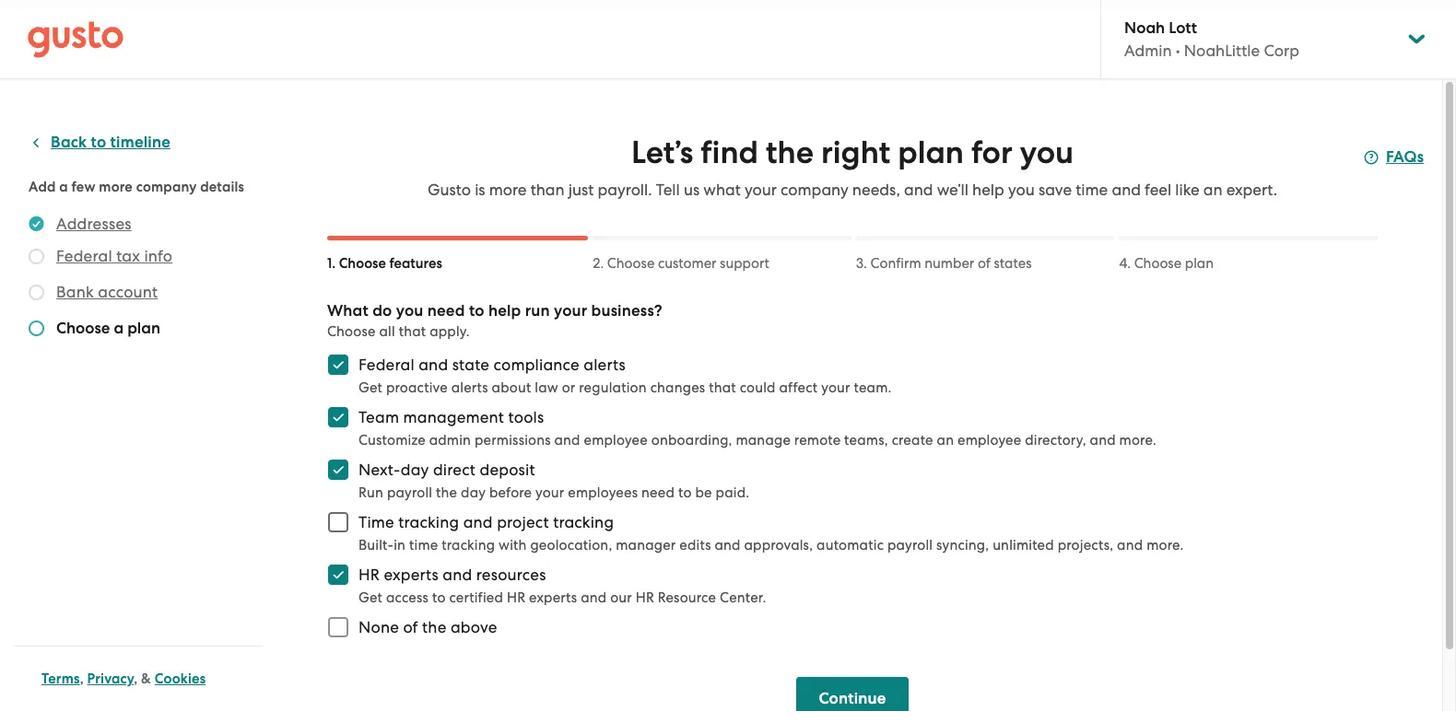 Task type: locate. For each thing, give the bounding box(es) containing it.
1 vertical spatial a
[[114, 319, 124, 338]]

more right few
[[99, 179, 133, 195]]

to up apply.
[[469, 301, 484, 321]]

0 vertical spatial check image
[[29, 249, 44, 264]]

you inside what do you need to help run your business? choose all that apply.
[[396, 301, 423, 321]]

1 horizontal spatial employee
[[958, 432, 1021, 449]]

help left run
[[488, 301, 521, 321]]

0 horizontal spatial plan
[[127, 319, 160, 338]]

the right find
[[766, 134, 814, 171]]

1 vertical spatial that
[[709, 380, 736, 396]]

help
[[972, 181, 1004, 199], [488, 301, 521, 321]]

help right we'll
[[972, 181, 1004, 199]]

and right projects,
[[1117, 537, 1143, 554]]

, left &
[[134, 671, 138, 687]]

payroll
[[387, 485, 432, 501], [887, 537, 933, 554]]

0 horizontal spatial experts
[[384, 566, 439, 584]]

more inside let's find the right plan for you gusto is more than just payroll. tell us what your company needs, and we'll help you save time and feel like an expert.
[[489, 181, 527, 199]]

time
[[358, 513, 394, 532]]

us
[[684, 181, 700, 199]]

edits
[[679, 537, 711, 554]]

an right like
[[1203, 181, 1222, 199]]

choose down bank
[[56, 319, 110, 338]]

what do you need to help run your business? choose all that apply.
[[327, 301, 663, 340]]

noah lott admin • noahlittle corp
[[1124, 18, 1299, 60]]

to right back
[[91, 133, 106, 152]]

of down access
[[403, 618, 418, 637]]

what
[[703, 181, 741, 199]]

next-day direct deposit
[[358, 461, 535, 479]]

and up certified
[[443, 566, 472, 584]]

a down account
[[114, 319, 124, 338]]

0 horizontal spatial payroll
[[387, 485, 432, 501]]

addresses
[[56, 215, 131, 233]]

1 vertical spatial get
[[358, 590, 383, 606]]

2 vertical spatial you
[[396, 301, 423, 321]]

0 horizontal spatial that
[[399, 323, 426, 340]]

1 get from the top
[[358, 380, 383, 396]]

None of the above checkbox
[[318, 607, 358, 648]]

1 horizontal spatial time
[[1076, 181, 1108, 199]]

0 vertical spatial help
[[972, 181, 1004, 199]]

0 horizontal spatial a
[[59, 179, 68, 195]]

0 horizontal spatial time
[[409, 537, 438, 554]]

1 horizontal spatial plan
[[898, 134, 964, 171]]

that right all
[[399, 323, 426, 340]]

1 employee from the left
[[584, 432, 648, 449]]

the for of
[[422, 618, 446, 637]]

0 horizontal spatial alerts
[[451, 380, 488, 396]]

1 vertical spatial check image
[[29, 321, 44, 336]]

help inside let's find the right plan for you gusto is more than just payroll. tell us what your company needs, and we'll help you save time and feel like an expert.
[[972, 181, 1004, 199]]

that left could
[[709, 380, 736, 396]]

1 horizontal spatial help
[[972, 181, 1004, 199]]

back
[[51, 133, 87, 152]]

0 horizontal spatial need
[[427, 301, 465, 321]]

1 horizontal spatial company
[[781, 181, 848, 199]]

bank account button
[[56, 281, 158, 303]]

none of the above
[[358, 618, 497, 637]]

1 horizontal spatial of
[[978, 255, 991, 272]]

1 vertical spatial plan
[[1185, 255, 1214, 272]]

employee down regulation
[[584, 432, 648, 449]]

plan down like
[[1185, 255, 1214, 272]]

1 vertical spatial of
[[403, 618, 418, 637]]

run
[[358, 485, 383, 501]]

you up 'save'
[[1020, 134, 1074, 171]]

plan inside choose a plan list
[[127, 319, 160, 338]]

to left the be
[[678, 485, 692, 501]]

employee left the directory,
[[958, 432, 1021, 449]]

back to timeline
[[51, 133, 170, 152]]

0 vertical spatial the
[[766, 134, 814, 171]]

let's find the right plan for you gusto is more than just payroll. tell us what your company needs, and we'll help you save time and feel like an expert.
[[428, 134, 1277, 199]]

0 vertical spatial need
[[427, 301, 465, 321]]

day
[[401, 461, 429, 479], [461, 485, 486, 501]]

1 horizontal spatial day
[[461, 485, 486, 501]]

with
[[499, 537, 527, 554]]

company down timeline
[[136, 179, 197, 195]]

time right 'save'
[[1076, 181, 1108, 199]]

0 horizontal spatial an
[[937, 432, 954, 449]]

0 horizontal spatial day
[[401, 461, 429, 479]]

cookies button
[[155, 668, 206, 690]]

your right run
[[554, 301, 587, 321]]

1 vertical spatial help
[[488, 301, 521, 321]]

need inside what do you need to help run your business? choose all that apply.
[[427, 301, 465, 321]]

2 vertical spatial the
[[422, 618, 446, 637]]

built-in time tracking with geolocation, manager edits and approvals, automatic payroll syncing, unlimited projects, and more.
[[358, 537, 1184, 554]]

1 horizontal spatial experts
[[529, 590, 577, 606]]

your inside what do you need to help run your business? choose all that apply.
[[554, 301, 587, 321]]

your right what
[[745, 181, 777, 199]]

to
[[91, 133, 106, 152], [469, 301, 484, 321], [678, 485, 692, 501], [432, 590, 446, 606]]

tracking up the in
[[398, 513, 459, 532]]

1 horizontal spatial need
[[641, 485, 675, 501]]

1 horizontal spatial hr
[[507, 590, 525, 606]]

federal down addresses
[[56, 247, 112, 265]]

of left states
[[978, 255, 991, 272]]

0 vertical spatial plan
[[898, 134, 964, 171]]

2 employee from the left
[[958, 432, 1021, 449]]

faqs
[[1386, 147, 1424, 167]]

1 vertical spatial payroll
[[887, 537, 933, 554]]

and left our
[[581, 590, 607, 606]]

plan down account
[[127, 319, 160, 338]]

onboarding,
[[651, 432, 732, 449]]

hr right our
[[636, 590, 654, 606]]

day down direct in the left bottom of the page
[[461, 485, 486, 501]]

1 horizontal spatial payroll
[[887, 537, 933, 554]]

regulation
[[579, 380, 647, 396]]

more. right the directory,
[[1119, 432, 1157, 449]]

get
[[358, 380, 383, 396], [358, 590, 383, 606]]

check image
[[29, 249, 44, 264], [29, 321, 44, 336]]

payroll down next-
[[387, 485, 432, 501]]

an right "create"
[[937, 432, 954, 449]]

alerts up regulation
[[584, 356, 626, 374]]

1 horizontal spatial federal
[[358, 356, 415, 374]]

you right do at the left top
[[396, 301, 423, 321]]

need left the be
[[641, 485, 675, 501]]

management
[[403, 408, 504, 427]]

0 horizontal spatial company
[[136, 179, 197, 195]]

you left 'save'
[[1008, 181, 1035, 199]]

get for federal
[[358, 380, 383, 396]]

employees
[[568, 485, 638, 501]]

more. right projects,
[[1147, 537, 1184, 554]]

1 vertical spatial the
[[436, 485, 457, 501]]

geolocation,
[[530, 537, 612, 554]]

needs,
[[852, 181, 900, 199]]

your inside let's find the right plan for you gusto is more than just payroll. tell us what your company needs, and we'll help you save time and feel like an expert.
[[745, 181, 777, 199]]

circle check image
[[29, 213, 44, 235]]

a inside list
[[114, 319, 124, 338]]

few
[[72, 179, 95, 195]]

2 vertical spatial plan
[[127, 319, 160, 338]]

federal down all
[[358, 356, 415, 374]]

0 vertical spatial that
[[399, 323, 426, 340]]

federal inside button
[[56, 247, 112, 265]]

create
[[892, 432, 933, 449]]

,
[[80, 671, 84, 687], [134, 671, 138, 687]]

0 vertical spatial get
[[358, 380, 383, 396]]

feel
[[1145, 181, 1171, 199]]

1 horizontal spatial ,
[[134, 671, 138, 687]]

plan up we'll
[[898, 134, 964, 171]]

, left the privacy
[[80, 671, 84, 687]]

more right is
[[489, 181, 527, 199]]

tax
[[116, 247, 140, 265]]

syncing,
[[936, 537, 989, 554]]

experts down resources at left bottom
[[529, 590, 577, 606]]

1 vertical spatial you
[[1008, 181, 1035, 199]]

get up team at the bottom
[[358, 380, 383, 396]]

0 vertical spatial time
[[1076, 181, 1108, 199]]

none
[[358, 618, 399, 637]]

our
[[610, 590, 632, 606]]

time
[[1076, 181, 1108, 199], [409, 537, 438, 554]]

1 vertical spatial more.
[[1147, 537, 1184, 554]]

project
[[497, 513, 549, 532]]

the down next-day direct deposit on the bottom
[[436, 485, 457, 501]]

check image down check image in the top of the page
[[29, 321, 44, 336]]

choose for choose features
[[339, 255, 386, 272]]

do
[[372, 301, 392, 321]]

2 horizontal spatial hr
[[636, 590, 654, 606]]

0 vertical spatial an
[[1203, 181, 1222, 199]]

the
[[766, 134, 814, 171], [436, 485, 457, 501], [422, 618, 446, 637]]

&
[[141, 671, 151, 687]]

before
[[489, 485, 532, 501]]

company down right
[[781, 181, 848, 199]]

choose plan
[[1134, 255, 1214, 272]]

need up apply.
[[427, 301, 465, 321]]

let's
[[631, 134, 693, 171]]

of
[[978, 255, 991, 272], [403, 618, 418, 637]]

company
[[136, 179, 197, 195], [781, 181, 848, 199]]

choose up business?
[[607, 255, 655, 272]]

0 vertical spatial a
[[59, 179, 68, 195]]

you
[[1020, 134, 1074, 171], [1008, 181, 1035, 199], [396, 301, 423, 321]]

faqs button
[[1364, 147, 1424, 169]]

2 get from the top
[[358, 590, 383, 606]]

hr
[[358, 566, 380, 584], [507, 590, 525, 606], [636, 590, 654, 606]]

get up none
[[358, 590, 383, 606]]

the left above
[[422, 618, 446, 637]]

1 vertical spatial an
[[937, 432, 954, 449]]

0 vertical spatial day
[[401, 461, 429, 479]]

support
[[720, 255, 769, 272]]

choose up what
[[339, 255, 386, 272]]

1 horizontal spatial an
[[1203, 181, 1222, 199]]

0 horizontal spatial help
[[488, 301, 521, 321]]

1 vertical spatial alerts
[[451, 380, 488, 396]]

choose inside choose a plan list
[[56, 319, 110, 338]]

check image down circle check icon
[[29, 249, 44, 264]]

1 vertical spatial federal
[[358, 356, 415, 374]]

2 horizontal spatial plan
[[1185, 255, 1214, 272]]

1 horizontal spatial that
[[709, 380, 736, 396]]

payroll left syncing,
[[887, 537, 933, 554]]

unlimited
[[993, 537, 1054, 554]]

federal tax info button
[[56, 245, 173, 267]]

0 horizontal spatial more
[[99, 179, 133, 195]]

an inside let's find the right plan for you gusto is more than just payroll. tell us what your company needs, and we'll help you save time and feel like an expert.
[[1203, 181, 1222, 199]]

approvals,
[[744, 537, 813, 554]]

•
[[1176, 41, 1180, 60]]

1 horizontal spatial alerts
[[584, 356, 626, 374]]

alerts down state
[[451, 380, 488, 396]]

hr down resources at left bottom
[[507, 590, 525, 606]]

1 vertical spatial need
[[641, 485, 675, 501]]

0 horizontal spatial employee
[[584, 432, 648, 449]]

1 vertical spatial experts
[[529, 590, 577, 606]]

a left few
[[59, 179, 68, 195]]

1 horizontal spatial more
[[489, 181, 527, 199]]

company inside let's find the right plan for you gusto is more than just payroll. tell us what your company needs, and we'll help you save time and feel like an expert.
[[781, 181, 848, 199]]

federal for federal and state compliance alerts
[[358, 356, 415, 374]]

more
[[99, 179, 133, 195], [489, 181, 527, 199]]

0 vertical spatial alerts
[[584, 356, 626, 374]]

alerts
[[584, 356, 626, 374], [451, 380, 488, 396]]

time right the in
[[409, 537, 438, 554]]

tracking
[[398, 513, 459, 532], [553, 513, 614, 532], [442, 537, 495, 554]]

bank account
[[56, 283, 158, 301]]

customer
[[658, 255, 716, 272]]

1 vertical spatial time
[[409, 537, 438, 554]]

1 horizontal spatial a
[[114, 319, 124, 338]]

resource
[[658, 590, 716, 606]]

day down customize
[[401, 461, 429, 479]]

hr experts and resources
[[358, 566, 546, 584]]

certified
[[449, 590, 503, 606]]

need
[[427, 301, 465, 321], [641, 485, 675, 501]]

automatic
[[817, 537, 884, 554]]

remote
[[794, 432, 841, 449]]

1 , from the left
[[80, 671, 84, 687]]

Next-day direct deposit checkbox
[[318, 450, 358, 490]]

confirm number of states
[[870, 255, 1032, 272]]

experts up access
[[384, 566, 439, 584]]

an
[[1203, 181, 1222, 199], [937, 432, 954, 449]]

corp
[[1264, 41, 1299, 60]]

state
[[452, 356, 490, 374]]

0 horizontal spatial of
[[403, 618, 418, 637]]

get access to certified hr experts and our hr resource center.
[[358, 590, 766, 606]]

proactive
[[386, 380, 448, 396]]

0 horizontal spatial federal
[[56, 247, 112, 265]]

to inside what do you need to help run your business? choose all that apply.
[[469, 301, 484, 321]]

the inside let's find the right plan for you gusto is more than just payroll. tell us what your company needs, and we'll help you save time and feel like an expert.
[[766, 134, 814, 171]]

choose a plan list
[[29, 213, 255, 344]]

terms link
[[41, 671, 80, 687]]

permissions
[[475, 432, 551, 449]]

hr down built-
[[358, 566, 380, 584]]

choose inside what do you need to help run your business? choose all that apply.
[[327, 323, 376, 340]]

choose down "feel"
[[1134, 255, 1182, 272]]

0 vertical spatial federal
[[56, 247, 112, 265]]

choose down what
[[327, 323, 376, 340]]

0 horizontal spatial ,
[[80, 671, 84, 687]]



Task type: vqa. For each thing, say whether or not it's contained in the screenshot.
for
yes



Task type: describe. For each thing, give the bounding box(es) containing it.
and down or
[[554, 432, 580, 449]]

timeline
[[110, 133, 170, 152]]

right
[[821, 134, 890, 171]]

Federal and state compliance alerts checkbox
[[318, 345, 358, 385]]

your right before
[[535, 485, 564, 501]]

next-
[[358, 461, 401, 479]]

0 vertical spatial you
[[1020, 134, 1074, 171]]

to inside button
[[91, 133, 106, 152]]

expert.
[[1226, 181, 1277, 199]]

team.
[[854, 380, 892, 396]]

noahlittle
[[1184, 41, 1260, 60]]

features
[[389, 255, 442, 272]]

HR experts and resources checkbox
[[318, 555, 358, 595]]

privacy
[[87, 671, 134, 687]]

Time tracking and project tracking checkbox
[[318, 502, 358, 543]]

add a few more company details
[[29, 179, 244, 195]]

run payroll the day before your employees need to be paid.
[[358, 485, 749, 501]]

plan inside let's find the right plan for you gusto is more than just payroll. tell us what your company needs, and we'll help you save time and feel like an expert.
[[898, 134, 964, 171]]

federal for federal tax info
[[56, 247, 112, 265]]

above
[[451, 618, 497, 637]]

tracking down time tracking and project tracking
[[442, 537, 495, 554]]

details
[[200, 179, 244, 195]]

access
[[386, 590, 429, 606]]

could
[[740, 380, 776, 396]]

teams,
[[844, 432, 888, 449]]

in
[[394, 537, 406, 554]]

number
[[925, 255, 974, 272]]

and up proactive
[[419, 356, 448, 374]]

tracking up geolocation,
[[553, 513, 614, 532]]

affect
[[779, 380, 818, 396]]

changes
[[650, 380, 705, 396]]

and left we'll
[[904, 181, 933, 199]]

like
[[1175, 181, 1199, 199]]

customize admin permissions and employee onboarding, manage remote teams, create an employee directory, and more.
[[358, 432, 1157, 449]]

lott
[[1169, 18, 1197, 38]]

for
[[971, 134, 1013, 171]]

center.
[[720, 590, 766, 606]]

0 vertical spatial more.
[[1119, 432, 1157, 449]]

what
[[327, 301, 369, 321]]

than
[[530, 181, 565, 199]]

home image
[[28, 21, 123, 58]]

check image
[[29, 285, 44, 300]]

direct
[[433, 461, 476, 479]]

find
[[701, 134, 758, 171]]

deposit
[[480, 461, 535, 479]]

choose a plan
[[56, 319, 160, 338]]

choose customer support
[[607, 255, 769, 272]]

customize
[[358, 432, 426, 449]]

team
[[358, 408, 399, 427]]

and right the directory,
[[1090, 432, 1116, 449]]

directory,
[[1025, 432, 1086, 449]]

compliance
[[494, 356, 580, 374]]

noah
[[1124, 18, 1165, 38]]

Team management tools checkbox
[[318, 397, 358, 438]]

built-
[[358, 537, 394, 554]]

bank
[[56, 283, 94, 301]]

addresses button
[[56, 213, 131, 235]]

0 vertical spatial payroll
[[387, 485, 432, 501]]

privacy link
[[87, 671, 134, 687]]

cookies
[[155, 671, 206, 687]]

choose features
[[339, 255, 442, 272]]

manage
[[736, 432, 791, 449]]

2 check image from the top
[[29, 321, 44, 336]]

time inside let's find the right plan for you gusto is more than just payroll. tell us what your company needs, and we'll help you save time and feel like an expert.
[[1076, 181, 1108, 199]]

0 vertical spatial of
[[978, 255, 991, 272]]

confirm
[[870, 255, 921, 272]]

to down hr experts and resources
[[432, 590, 446, 606]]

law
[[535, 380, 558, 396]]

choose for choose plan
[[1134, 255, 1182, 272]]

0 vertical spatial experts
[[384, 566, 439, 584]]

2 , from the left
[[134, 671, 138, 687]]

info
[[144, 247, 173, 265]]

choose for choose a plan
[[56, 319, 110, 338]]

your left team.
[[821, 380, 850, 396]]

add
[[29, 179, 56, 195]]

tools
[[508, 408, 544, 427]]

0 horizontal spatial hr
[[358, 566, 380, 584]]

back to timeline button
[[29, 132, 170, 154]]

1 check image from the top
[[29, 249, 44, 264]]

just
[[568, 181, 594, 199]]

all
[[379, 323, 395, 340]]

a for few
[[59, 179, 68, 195]]

we'll
[[937, 181, 968, 199]]

is
[[475, 181, 485, 199]]

continue
[[819, 689, 886, 709]]

about
[[492, 380, 531, 396]]

gusto
[[428, 181, 471, 199]]

payroll.
[[598, 181, 652, 199]]

manager
[[616, 537, 676, 554]]

the for payroll
[[436, 485, 457, 501]]

and down before
[[463, 513, 493, 532]]

that inside what do you need to help run your business? choose all that apply.
[[399, 323, 426, 340]]

get proactive alerts about law or regulation changes that could affect your team.
[[358, 380, 892, 396]]

and right edits
[[715, 537, 741, 554]]

help inside what do you need to help run your business? choose all that apply.
[[488, 301, 521, 321]]

admin
[[1124, 41, 1172, 60]]

get for hr
[[358, 590, 383, 606]]

and left "feel"
[[1112, 181, 1141, 199]]

a for plan
[[114, 319, 124, 338]]

paid.
[[716, 485, 749, 501]]

terms , privacy , & cookies
[[41, 671, 206, 687]]

choose for choose customer support
[[607, 255, 655, 272]]

1 vertical spatial day
[[461, 485, 486, 501]]

resources
[[476, 566, 546, 584]]

projects,
[[1058, 537, 1113, 554]]

the for find
[[766, 134, 814, 171]]

or
[[562, 380, 575, 396]]



